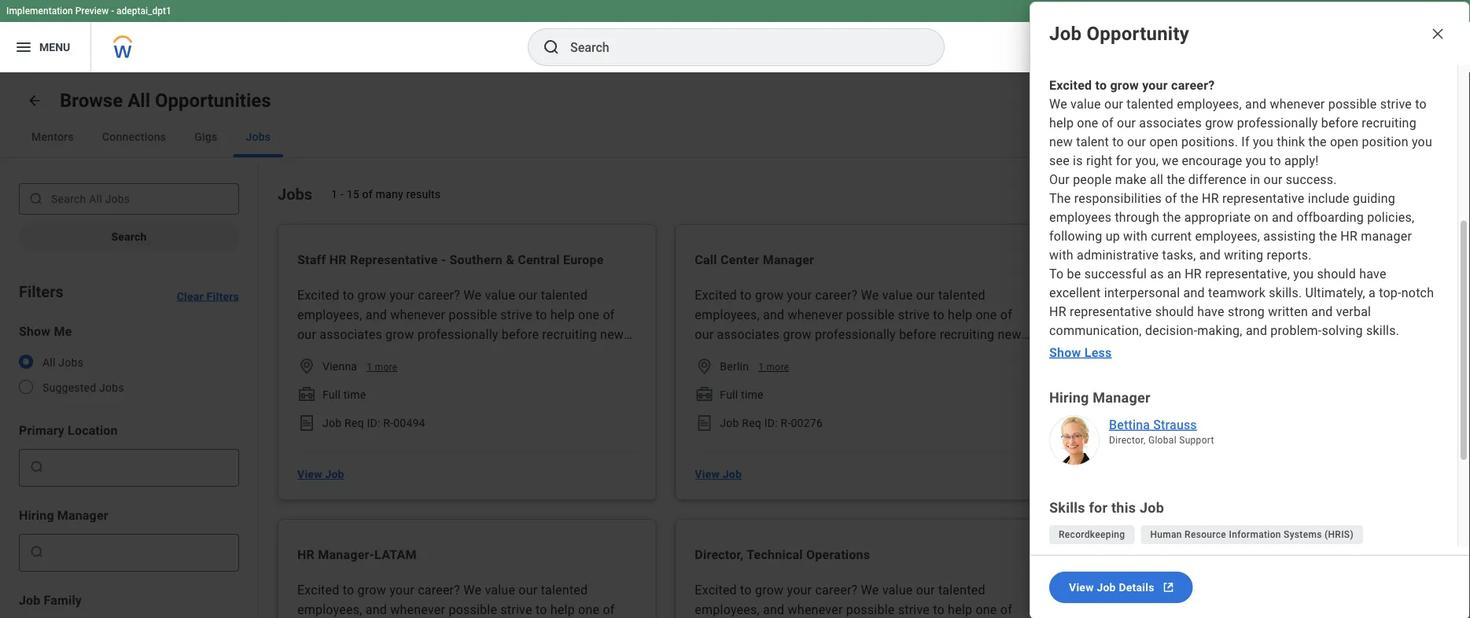 Task type: vqa. For each thing, say whether or not it's contained in the screenshot.
NorthEast for -
no



Task type: describe. For each thing, give the bounding box(es) containing it.
we
[[1049, 96, 1067, 111]]

written
[[1268, 304, 1308, 319]]

systems
[[1284, 529, 1322, 540]]

full time for center
[[720, 388, 764, 401]]

view for staff
[[297, 468, 322, 481]]

job down berlin
[[720, 416, 739, 429]]

professionally
[[1237, 115, 1318, 130]]

global
[[1148, 435, 1177, 446]]

job right jobrequisitionid image
[[1117, 416, 1137, 429]]

id for emea
[[1162, 416, 1172, 429]]

gigs
[[194, 130, 217, 143]]

jobrequisitionid image for call center manager
[[695, 414, 714, 433]]

is
[[1073, 153, 1083, 168]]

0 horizontal spatial hiring
[[19, 508, 54, 523]]

latam
[[374, 547, 417, 562]]

0 horizontal spatial representative
[[1070, 304, 1152, 319]]

Search Workday  search field
[[570, 30, 912, 65]]

view job button for staff
[[291, 459, 351, 490]]

the
[[1049, 191, 1071, 206]]

jobs up suggested
[[58, 356, 83, 369]]

human
[[1150, 529, 1182, 540]]

an
[[1167, 266, 1181, 281]]

communication,
[[1049, 323, 1142, 338]]

support
[[1179, 435, 1214, 446]]

mentors
[[31, 130, 74, 143]]

1 vertical spatial with
[[1049, 247, 1074, 262]]

15
[[347, 188, 359, 201]]

1 horizontal spatial manager
[[763, 252, 814, 267]]

and down ultimately, at right
[[1311, 304, 1333, 319]]

be
[[1067, 266, 1081, 281]]

excited to grow your career? we value our talented employees, and whenever possible strive to help one of our associates grow professionally before recruiting new talent to our open positions. if you think the open position you see is right for you, we encourage you to apply! our people make all the difference in our success . the responsibilities of the hr representative include guiding employees through the appropriate on and offboarding policies, following up with current employees, assisting the hr manager with administrative tasks, and writing reports. to be successful as an hr representative, you should have excellent interpersonal and teamwork skills. ultimately, a top-notch hr representative should have strong written and verbal communication, decision-making, and problem-solving skills. show less
[[1049, 77, 1437, 360]]

job down the job req id : r-00494
[[325, 468, 344, 481]]

one
[[1077, 115, 1098, 130]]

suggested jobs
[[42, 381, 124, 394]]

clear
[[177, 290, 204, 303]]

representative
[[350, 252, 438, 267]]

implementation preview -   adeptai_dpt1
[[6, 6, 171, 17]]

on
[[1254, 210, 1269, 225]]

notch
[[1401, 285, 1434, 300]]

0 horizontal spatial should
[[1155, 304, 1194, 319]]

menu banner
[[0, 0, 1470, 72]]

0 horizontal spatial filters
[[19, 282, 63, 301]]

job down the job req id : r-00276
[[723, 468, 742, 481]]

to right talent
[[1112, 134, 1124, 149]]

successful
[[1084, 266, 1147, 281]]

offboarding
[[1297, 210, 1364, 225]]

a
[[1369, 285, 1376, 300]]

jobrequisitionid image for staff hr representative - southern & central europe
[[297, 414, 316, 433]]

and down "emea"
[[1183, 285, 1205, 300]]

the down "offboarding"
[[1319, 229, 1337, 243]]

jobrequisitionid element for hr
[[1092, 414, 1111, 433]]

jobrequisitionid element for call
[[695, 414, 714, 433]]

more for representative
[[375, 362, 398, 373]]

1 vertical spatial grow
[[1205, 115, 1234, 130]]

view job for call
[[695, 468, 742, 481]]

close environment banner image
[[1453, 6, 1462, 15]]

human resource information systems (hris)
[[1150, 529, 1354, 540]]

connections
[[102, 130, 166, 143]]

to down the think
[[1270, 153, 1281, 168]]

we
[[1162, 153, 1179, 168]]

2 horizontal spatial of
[[1165, 191, 1177, 206]]

strive
[[1380, 96, 1412, 111]]

many
[[376, 188, 403, 201]]

search
[[111, 230, 147, 243]]

id for manager
[[764, 416, 775, 429]]

clear filters button
[[177, 271, 239, 303]]

mentors button
[[19, 116, 86, 157]]

the up current
[[1163, 210, 1181, 225]]

whenever
[[1270, 96, 1325, 111]]

arrow left image
[[27, 93, 42, 109]]

opportunities
[[155, 89, 271, 112]]

id for representative
[[367, 416, 377, 429]]

jobrequisitionid element for staff
[[297, 414, 316, 433]]

see
[[1049, 153, 1070, 168]]

1 vertical spatial all
[[42, 356, 56, 369]]

time type element for staff
[[297, 385, 316, 404]]

1 more button for representative
[[367, 361, 398, 374]]

to right the strive
[[1415, 96, 1427, 111]]

primary
[[19, 423, 64, 438]]

chief
[[1092, 547, 1123, 562]]

time type element for call
[[695, 385, 714, 404]]

our down talented
[[1117, 115, 1136, 130]]

: for manager
[[775, 416, 778, 429]]

current
[[1151, 229, 1192, 243]]

1 horizontal spatial of
[[1102, 115, 1114, 130]]

&
[[506, 252, 514, 267]]

browse
[[60, 89, 123, 112]]

clear filters
[[177, 290, 239, 303]]

you down reports.
[[1293, 266, 1314, 281]]

vienna
[[323, 360, 357, 373]]

0 horizontal spatial director,
[[695, 547, 744, 562]]

view job details button
[[1049, 572, 1193, 603]]

tasks,
[[1162, 247, 1196, 262]]

adeptai_dpt1
[[116, 6, 171, 17]]

jobs button
[[233, 116, 283, 157]]

guiding
[[1353, 191, 1395, 206]]

: for emea
[[1172, 416, 1175, 429]]

bettina strauss director, global support
[[1109, 417, 1214, 446]]

view inside the job opportunity dialog
[[1069, 581, 1094, 594]]

time type image for staff
[[297, 385, 316, 404]]

center
[[721, 252, 759, 267]]

for inside excited to grow your career? we value our talented employees, and whenever possible strive to help one of our associates grow professionally before recruiting new talent to our open positions. if you think the open position you see is right for you, we encourage you to apply! our people make all the difference in our success . the responsibilities of the hr representative include guiding employees through the appropriate on and offboarding policies, following up with current employees, assisting the hr manager with administrative tasks, and writing reports. to be successful as an hr representative, you should have excellent interpersonal and teamwork skills. ultimately, a top-notch hr representative should have strong written and verbal communication, decision-making, and problem-solving skills. show less
[[1116, 153, 1132, 168]]

ultimately,
[[1305, 285, 1365, 300]]

make
[[1115, 172, 1147, 187]]

1 open from the left
[[1150, 134, 1178, 149]]

skills
[[1049, 500, 1085, 516]]

our
[[1049, 172, 1070, 187]]

menu
[[39, 41, 70, 54]]

1 more for manager
[[758, 362, 789, 373]]

00494
[[393, 416, 425, 429]]

time type image for hr
[[1092, 385, 1111, 404]]

2 vertical spatial -
[[441, 252, 446, 267]]

preview
[[75, 6, 109, 17]]

talented
[[1127, 96, 1174, 111]]

administrative
[[1077, 247, 1159, 262]]

req for hr
[[345, 416, 364, 429]]

our right in
[[1264, 172, 1283, 187]]

job req id : r-00494
[[323, 416, 425, 429]]

job left family
[[19, 593, 40, 608]]

0 horizontal spatial for
[[1089, 500, 1108, 516]]

to
[[1049, 266, 1064, 281]]

1 vertical spatial hiring manager
[[19, 508, 108, 523]]

southern
[[450, 252, 503, 267]]

view job button for call
[[689, 459, 748, 490]]

1 horizontal spatial skills.
[[1366, 323, 1399, 338]]

1 more for representative
[[367, 362, 398, 373]]

less
[[1085, 345, 1112, 360]]

.
[[1334, 172, 1337, 187]]

show me
[[19, 324, 72, 339]]

include
[[1308, 191, 1350, 206]]

manager- for latam
[[318, 547, 374, 562]]

the down difference
[[1180, 191, 1199, 206]]

r- for emea
[[1178, 416, 1188, 429]]

job req id : r-00276
[[720, 416, 823, 429]]

call
[[695, 252, 717, 267]]

reports.
[[1267, 247, 1312, 262]]

appropriate
[[1184, 210, 1251, 225]]

jobs inside 'button'
[[246, 130, 271, 143]]

central
[[518, 252, 560, 267]]

call center manager
[[695, 252, 814, 267]]

0 vertical spatial grow
[[1110, 77, 1139, 92]]



Task type: locate. For each thing, give the bounding box(es) containing it.
r- for representative
[[383, 416, 393, 429]]

req for manager-
[[1139, 416, 1159, 429]]

0 vertical spatial should
[[1317, 266, 1356, 281]]

0 horizontal spatial full time
[[323, 388, 366, 401]]

search image for hiring
[[29, 544, 45, 560]]

2 time type element from the left
[[695, 385, 714, 404]]

1 : from the left
[[377, 416, 380, 429]]

time type element
[[297, 385, 316, 404], [695, 385, 714, 404], [1092, 385, 1111, 404]]

1 horizontal spatial representative
[[1222, 191, 1305, 206]]

1 horizontal spatial director,
[[1109, 435, 1146, 446]]

jobs left 15 at the left
[[278, 185, 312, 203]]

location element for staff
[[297, 357, 316, 376]]

search image up job family
[[29, 544, 45, 560]]

view for call
[[695, 468, 720, 481]]

2 horizontal spatial time type element
[[1092, 385, 1111, 404]]

connections button
[[90, 116, 179, 157]]

director, left technical
[[695, 547, 744, 562]]

results
[[406, 188, 441, 201]]

more right vienna
[[375, 362, 398, 373]]

1 right berlin
[[758, 362, 764, 373]]

the right all
[[1167, 172, 1185, 187]]

and up "assisting"
[[1272, 210, 1293, 225]]

1 vertical spatial search image
[[29, 544, 45, 560]]

2 vertical spatial manager
[[57, 508, 108, 523]]

up
[[1106, 229, 1120, 243]]

0 vertical spatial manager
[[763, 252, 814, 267]]

1 for staff
[[367, 362, 372, 373]]

job right the this
[[1140, 500, 1164, 516]]

jobs right suggested
[[99, 381, 124, 394]]

1 time type image from the left
[[297, 385, 316, 404]]

before
[[1321, 115, 1359, 130]]

3 full time from the left
[[1117, 388, 1161, 401]]

2 1 more from the left
[[758, 362, 789, 373]]

full time for hr
[[323, 388, 366, 401]]

show inside excited to grow your career? we value our talented employees, and whenever possible strive to help one of our associates grow professionally before recruiting new talent to our open positions. if you think the open position you see is right for you, we encourage you to apply! our people make all the difference in our success . the responsibilities of the hr representative include guiding employees through the appropriate on and offboarding policies, following up with current employees, assisting the hr manager with administrative tasks, and writing reports. to be successful as an hr representative, you should have excellent interpersonal and teamwork skills. ultimately, a top-notch hr representative should have strong written and verbal communication, decision-making, and problem-solving skills. show less
[[1049, 345, 1081, 360]]

1 vertical spatial show
[[1049, 345, 1081, 360]]

1 horizontal spatial jobrequisitionid element
[[695, 414, 714, 433]]

full
[[323, 388, 341, 401], [720, 388, 738, 401], [1117, 388, 1136, 401]]

1 horizontal spatial search image
[[542, 38, 561, 57]]

filters inside button
[[207, 290, 239, 303]]

1 location element from the left
[[297, 357, 316, 376]]

filters
[[19, 282, 63, 301], [207, 290, 239, 303]]

2 horizontal spatial full time
[[1117, 388, 1161, 401]]

jobrequisitionid image
[[297, 414, 316, 433], [695, 414, 714, 433]]

1 horizontal spatial view job
[[695, 468, 742, 481]]

you right if
[[1253, 134, 1274, 149]]

job
[[1049, 22, 1082, 45], [323, 416, 342, 429], [720, 416, 739, 429], [1117, 416, 1137, 429], [325, 468, 344, 481], [723, 468, 742, 481], [1140, 500, 1164, 516], [1097, 581, 1116, 594], [19, 593, 40, 608]]

the up the apply!
[[1308, 134, 1327, 149]]

0 vertical spatial hiring
[[1049, 390, 1089, 406]]

filters right clear
[[207, 290, 239, 303]]

this
[[1111, 500, 1136, 516]]

jobs right gigs
[[246, 130, 271, 143]]

3 jobrequisitionid element from the left
[[1092, 414, 1111, 433]]

1 vertical spatial manager
[[1093, 390, 1151, 406]]

time down london
[[1139, 388, 1161, 401]]

0 horizontal spatial grow
[[1110, 77, 1139, 92]]

problem-
[[1271, 323, 1322, 338]]

req left 00494
[[345, 416, 364, 429]]

2 1 more button from the left
[[758, 361, 789, 374]]

3 id from the left
[[1162, 416, 1172, 429]]

1 horizontal spatial time
[[741, 388, 764, 401]]

apply!
[[1284, 153, 1319, 168]]

think
[[1277, 134, 1305, 149]]

1 - 15 of many results
[[331, 188, 441, 201]]

2 full from the left
[[720, 388, 738, 401]]

full right time type icon
[[720, 388, 738, 401]]

skills. up written on the right
[[1269, 285, 1302, 300]]

0 horizontal spatial have
[[1197, 304, 1224, 319]]

2 jobrequisitionid image from the left
[[695, 414, 714, 433]]

1 vertical spatial employees,
[[1195, 229, 1260, 243]]

strong
[[1228, 304, 1265, 319]]

following
[[1049, 229, 1102, 243]]

job down vienna
[[323, 416, 342, 429]]

1 more right berlin
[[758, 362, 789, 373]]

of right "one"
[[1102, 115, 1114, 130]]

job req id : r-00044
[[1117, 416, 1220, 429]]

director, technical operations
[[695, 547, 870, 562]]

location image for call
[[695, 357, 714, 376]]

all
[[1150, 172, 1164, 187]]

our up you,
[[1127, 134, 1146, 149]]

1 vertical spatial director,
[[695, 547, 744, 562]]

0 horizontal spatial show
[[19, 324, 51, 339]]

3 r- from the left
[[1178, 416, 1188, 429]]

excited
[[1049, 77, 1092, 92]]

0 horizontal spatial all
[[42, 356, 56, 369]]

1 r- from the left
[[383, 416, 393, 429]]

2 time from the left
[[741, 388, 764, 401]]

1 horizontal spatial have
[[1359, 266, 1386, 281]]

location element left london
[[1092, 357, 1111, 376]]

teamwork
[[1208, 285, 1266, 300]]

0 horizontal spatial 1
[[331, 188, 338, 201]]

job up excited on the top right
[[1049, 22, 1082, 45]]

2 id from the left
[[764, 416, 775, 429]]

grow up positions.
[[1205, 115, 1234, 130]]

2 location image from the left
[[1092, 357, 1111, 376]]

- right preview
[[111, 6, 114, 17]]

1 full from the left
[[323, 388, 341, 401]]

2 view job from the left
[[695, 468, 742, 481]]

0 vertical spatial search image
[[542, 38, 561, 57]]

position
[[1362, 134, 1409, 149]]

location image
[[695, 357, 714, 376], [1092, 357, 1111, 376]]

1 search image from the top
[[29, 459, 45, 475]]

2 horizontal spatial manager
[[1093, 390, 1151, 406]]

with down through
[[1123, 229, 1148, 243]]

your
[[1142, 77, 1168, 92]]

0 horizontal spatial hiring manager
[[19, 508, 108, 523]]

show left 'less'
[[1049, 345, 1081, 360]]

menu button
[[0, 22, 91, 72]]

2 jobrequisitionid element from the left
[[695, 414, 714, 433]]

id up global
[[1162, 416, 1172, 429]]

search image
[[542, 38, 561, 57], [28, 191, 44, 207]]

0 horizontal spatial more
[[375, 362, 398, 373]]

3 req from the left
[[1139, 416, 1159, 429]]

0 horizontal spatial time
[[344, 388, 366, 401]]

and right tasks,
[[1199, 247, 1221, 262]]

profile logan mcneil element
[[1417, 30, 1461, 65]]

: up global
[[1172, 416, 1175, 429]]

req up global
[[1139, 416, 1159, 429]]

1 horizontal spatial location element
[[695, 357, 714, 376]]

0 horizontal spatial open
[[1150, 134, 1178, 149]]

representative,
[[1205, 266, 1290, 281]]

2 horizontal spatial :
[[1172, 416, 1175, 429]]

of up current
[[1165, 191, 1177, 206]]

0 vertical spatial hiring manager
[[1049, 390, 1151, 406]]

officer
[[1197, 547, 1237, 562]]

bettina
[[1109, 417, 1150, 432]]

open down before
[[1330, 134, 1359, 149]]

representative up on at the top of the page
[[1222, 191, 1305, 206]]

time down berlin
[[741, 388, 764, 401]]

0 horizontal spatial req
[[345, 416, 364, 429]]

0 vertical spatial with
[[1123, 229, 1148, 243]]

location element
[[297, 357, 316, 376], [695, 357, 714, 376], [1092, 357, 1111, 376]]

2 horizontal spatial r-
[[1178, 416, 1188, 429]]

1 1 more from the left
[[367, 362, 398, 373]]

representative
[[1222, 191, 1305, 206], [1070, 304, 1152, 319]]

1 horizontal spatial open
[[1330, 134, 1359, 149]]

r- for manager
[[781, 416, 791, 429]]

all
[[128, 89, 150, 112], [42, 356, 56, 369]]

decision-
[[1145, 323, 1197, 338]]

0 horizontal spatial r-
[[383, 416, 393, 429]]

- left 15 at the left
[[340, 188, 344, 201]]

more right berlin
[[767, 362, 789, 373]]

family
[[44, 593, 82, 608]]

job inside the 'view job details' button
[[1097, 581, 1116, 594]]

0 horizontal spatial location image
[[695, 357, 714, 376]]

2 horizontal spatial jobrequisitionid element
[[1092, 414, 1111, 433]]

1 left 15 at the left
[[331, 188, 338, 201]]

location image
[[297, 357, 316, 376]]

2 horizontal spatial time
[[1139, 388, 1161, 401]]

0 horizontal spatial time type element
[[297, 385, 316, 404]]

1 vertical spatial -
[[340, 188, 344, 201]]

employees, down appropriate
[[1195, 229, 1260, 243]]

1 view job button from the left
[[291, 459, 351, 490]]

0 horizontal spatial jobrequisitionid image
[[297, 414, 316, 433]]

manager
[[1361, 229, 1412, 243]]

tab list containing mentors
[[0, 116, 1470, 158]]

1 view job from the left
[[297, 468, 344, 481]]

0 vertical spatial skills.
[[1269, 285, 1302, 300]]

0 horizontal spatial view job
[[297, 468, 344, 481]]

1 jobrequisitionid element from the left
[[297, 414, 316, 433]]

3 : from the left
[[1172, 416, 1175, 429]]

people
[[1073, 172, 1112, 187]]

justify image
[[14, 38, 33, 57]]

1 vertical spatial have
[[1197, 304, 1224, 319]]

1 horizontal spatial should
[[1317, 266, 1356, 281]]

0 horizontal spatial time type image
[[297, 385, 316, 404]]

bettina strauss link
[[1109, 415, 1439, 434]]

time type image down location image
[[297, 385, 316, 404]]

3 time from the left
[[1139, 388, 1161, 401]]

1 time type element from the left
[[297, 385, 316, 404]]

time for manager-
[[1139, 388, 1161, 401]]

3 full from the left
[[1117, 388, 1136, 401]]

req for center
[[742, 416, 761, 429]]

location element for hr
[[1092, 357, 1111, 376]]

show less button
[[1043, 343, 1118, 362]]

hiring inside the job opportunity dialog
[[1049, 390, 1089, 406]]

skills.
[[1269, 285, 1302, 300], [1366, 323, 1399, 338]]

1 more from the left
[[375, 362, 398, 373]]

director, down bettina
[[1109, 435, 1146, 446]]

0 horizontal spatial -
[[111, 6, 114, 17]]

location element for call
[[695, 357, 714, 376]]

time down vienna
[[344, 388, 366, 401]]

- inside menu "banner"
[[111, 6, 114, 17]]

- left southern
[[441, 252, 446, 267]]

jobrequisitionid element
[[297, 414, 316, 433], [695, 414, 714, 433], [1092, 414, 1111, 433]]

time type element for hr
[[1092, 385, 1111, 404]]

(cto)
[[1241, 547, 1275, 562]]

job opportunity dialog
[[1030, 0, 1470, 618]]

hiring manager inside the job opportunity dialog
[[1049, 390, 1151, 406]]

view job down the job req id : r-00276
[[695, 468, 742, 481]]

have up making,
[[1197, 304, 1224, 319]]

0 horizontal spatial of
[[362, 188, 373, 201]]

as
[[1150, 266, 1164, 281]]

0 horizontal spatial view job button
[[291, 459, 351, 490]]

0 vertical spatial for
[[1116, 153, 1132, 168]]

staff hr representative - southern & central europe
[[297, 252, 604, 267]]

1 horizontal spatial id
[[764, 416, 775, 429]]

1 jobrequisitionid image from the left
[[297, 414, 316, 433]]

0 horizontal spatial with
[[1049, 247, 1074, 262]]

1 horizontal spatial 1 more
[[758, 362, 789, 373]]

0 vertical spatial have
[[1359, 266, 1386, 281]]

1 full time from the left
[[323, 388, 366, 401]]

you up in
[[1246, 153, 1266, 168]]

suggested
[[42, 381, 96, 394]]

view job button down the job req id : r-00276
[[689, 459, 748, 490]]

manager- for emea
[[1113, 252, 1169, 267]]

skills. down verbal
[[1366, 323, 1399, 338]]

full time for manager-
[[1117, 388, 1161, 401]]

director, inside bettina strauss director, global support
[[1109, 435, 1146, 446]]

3 location element from the left
[[1092, 357, 1111, 376]]

0 horizontal spatial skills.
[[1269, 285, 1302, 300]]

solving
[[1322, 323, 1363, 338]]

2 horizontal spatial -
[[441, 252, 446, 267]]

1 req from the left
[[345, 416, 364, 429]]

1 horizontal spatial hiring manager
[[1049, 390, 1151, 406]]

and down strong
[[1246, 323, 1267, 338]]

all down 'show me'
[[42, 356, 56, 369]]

1 vertical spatial manager-
[[318, 547, 374, 562]]

Search All Jobs text field
[[19, 183, 239, 215]]

search button
[[19, 221, 239, 252]]

1 location image from the left
[[695, 357, 714, 376]]

0 horizontal spatial location element
[[297, 357, 316, 376]]

and up professionally
[[1245, 96, 1267, 111]]

full for manager-
[[1117, 388, 1136, 401]]

opportunity
[[1087, 22, 1189, 45]]

for up make
[[1116, 153, 1132, 168]]

our right "value"
[[1104, 96, 1123, 111]]

for left the this
[[1089, 500, 1108, 516]]

skills for this job
[[1049, 500, 1164, 516]]

right
[[1086, 153, 1113, 168]]

job left 'details'
[[1097, 581, 1116, 594]]

1 time from the left
[[344, 388, 366, 401]]

encourage
[[1182, 153, 1242, 168]]

policies,
[[1367, 210, 1415, 225]]

tab list
[[0, 116, 1470, 158]]

jobrequisitionid image down time type icon
[[695, 414, 714, 433]]

location element up time type icon
[[695, 357, 714, 376]]

more for manager
[[767, 362, 789, 373]]

1 vertical spatial for
[[1089, 500, 1108, 516]]

view job for staff
[[297, 468, 344, 481]]

location image up time type icon
[[695, 357, 714, 376]]

0 vertical spatial director,
[[1109, 435, 1146, 446]]

search image down primary
[[29, 459, 45, 475]]

jobs
[[246, 130, 271, 143], [278, 185, 312, 203], [58, 356, 83, 369], [99, 381, 124, 394]]

difference
[[1188, 172, 1247, 187]]

associates
[[1139, 115, 1202, 130]]

0 vertical spatial search image
[[29, 459, 45, 475]]

1 horizontal spatial full
[[720, 388, 738, 401]]

1 horizontal spatial manager-
[[1113, 252, 1169, 267]]

0 horizontal spatial manager
[[57, 508, 108, 523]]

2 view job button from the left
[[689, 459, 748, 490]]

top-
[[1379, 285, 1401, 300]]

you
[[1253, 134, 1274, 149], [1412, 134, 1432, 149], [1246, 153, 1266, 168], [1293, 266, 1314, 281]]

career?
[[1171, 77, 1215, 92]]

2 : from the left
[[775, 416, 778, 429]]

2 horizontal spatial full
[[1117, 388, 1136, 401]]

2 time type image from the left
[[1092, 385, 1111, 404]]

jobrequisitionid image
[[1092, 414, 1111, 433]]

london
[[1117, 360, 1155, 373]]

view job button down the job req id : r-00494
[[291, 459, 351, 490]]

1 more right vienna
[[367, 362, 398, 373]]

1 1 more button from the left
[[367, 361, 398, 374]]

2 horizontal spatial id
[[1162, 416, 1172, 429]]

00044
[[1188, 416, 1220, 429]]

0 vertical spatial show
[[19, 324, 51, 339]]

1 horizontal spatial view
[[695, 468, 720, 481]]

1 horizontal spatial hiring
[[1049, 390, 1089, 406]]

2 horizontal spatial req
[[1139, 416, 1159, 429]]

browse all opportunities
[[60, 89, 271, 112]]

2 full time from the left
[[720, 388, 764, 401]]

1 horizontal spatial full time
[[720, 388, 764, 401]]

req left 00276
[[742, 416, 761, 429]]

ext link image
[[1161, 580, 1176, 595]]

location image left london
[[1092, 357, 1111, 376]]

1 horizontal spatial :
[[775, 416, 778, 429]]

id
[[367, 416, 377, 429], [764, 416, 775, 429], [1162, 416, 1172, 429]]

with up to
[[1049, 247, 1074, 262]]

full for center
[[720, 388, 738, 401]]

2 more from the left
[[767, 362, 789, 373]]

assisting
[[1263, 229, 1316, 243]]

2 r- from the left
[[781, 416, 791, 429]]

have up the a
[[1359, 266, 1386, 281]]

: left 00494
[[377, 416, 380, 429]]

0 horizontal spatial 1 more button
[[367, 361, 398, 374]]

search image for primary
[[29, 459, 45, 475]]

the
[[1308, 134, 1327, 149], [1167, 172, 1185, 187], [1180, 191, 1199, 206], [1163, 210, 1181, 225], [1319, 229, 1337, 243]]

time for hr
[[344, 388, 366, 401]]

2 horizontal spatial 1
[[758, 362, 764, 373]]

1 for call
[[758, 362, 764, 373]]

full down london
[[1117, 388, 1136, 401]]

0 vertical spatial employees,
[[1177, 96, 1242, 111]]

all up connections
[[128, 89, 150, 112]]

3 time type element from the left
[[1092, 385, 1111, 404]]

should up decision-
[[1155, 304, 1194, 319]]

you right position on the top right of page
[[1412, 134, 1432, 149]]

1 horizontal spatial jobrequisitionid image
[[695, 414, 714, 433]]

making,
[[1197, 323, 1243, 338]]

excellent
[[1049, 285, 1101, 300]]

time type image
[[297, 385, 316, 404], [1092, 385, 1111, 404]]

2 open from the left
[[1330, 134, 1359, 149]]

1 more button for manager
[[758, 361, 789, 374]]

2 horizontal spatial location element
[[1092, 357, 1111, 376]]

time for center
[[741, 388, 764, 401]]

europe
[[563, 252, 604, 267]]

talent
[[1076, 134, 1109, 149]]

location image for hr
[[1092, 357, 1111, 376]]

representative up communication,
[[1070, 304, 1152, 319]]

1 horizontal spatial all
[[128, 89, 150, 112]]

2 location element from the left
[[695, 357, 714, 376]]

id left 00276
[[764, 416, 775, 429]]

verbal
[[1336, 304, 1371, 319]]

value
[[1071, 96, 1101, 111]]

2 req from the left
[[742, 416, 761, 429]]

1 more button right berlin
[[758, 361, 789, 374]]

in
[[1250, 172, 1260, 187]]

0 vertical spatial manager-
[[1113, 252, 1169, 267]]

1 horizontal spatial with
[[1123, 229, 1148, 243]]

you,
[[1136, 153, 1159, 168]]

time type image
[[695, 385, 714, 404]]

grow left your
[[1110, 77, 1139, 92]]

full time down london
[[1117, 388, 1161, 401]]

search image
[[29, 459, 45, 475], [29, 544, 45, 560]]

1 horizontal spatial filters
[[207, 290, 239, 303]]

x image
[[1430, 26, 1446, 42]]

0 horizontal spatial search image
[[28, 191, 44, 207]]

of right 15 at the left
[[362, 188, 373, 201]]

1 vertical spatial skills.
[[1366, 323, 1399, 338]]

1 horizontal spatial view job button
[[689, 459, 748, 490]]

0 vertical spatial -
[[111, 6, 114, 17]]

full for hr
[[323, 388, 341, 401]]

1 id from the left
[[367, 416, 377, 429]]

filters up 'show me'
[[19, 282, 63, 301]]

2 search image from the top
[[29, 544, 45, 560]]

1 horizontal spatial req
[[742, 416, 761, 429]]

1 horizontal spatial 1 more button
[[758, 361, 789, 374]]

job opportunity
[[1049, 22, 1189, 45]]

primary location
[[19, 423, 118, 438]]

0 horizontal spatial 1 more
[[367, 362, 398, 373]]

should up ultimately, at right
[[1317, 266, 1356, 281]]

: left 00276
[[775, 416, 778, 429]]

to up "value"
[[1095, 77, 1107, 92]]

time type image up jobrequisitionid image
[[1092, 385, 1111, 404]]

information
[[1229, 529, 1281, 540]]

location element left vienna
[[297, 357, 316, 376]]

id left 00494
[[367, 416, 377, 429]]

1 horizontal spatial location image
[[1092, 357, 1111, 376]]

manager inside the job opportunity dialog
[[1093, 390, 1151, 406]]

: for representative
[[377, 416, 380, 429]]

jobrequisitionid image down location image
[[297, 414, 316, 433]]

1 right vienna
[[367, 362, 372, 373]]



